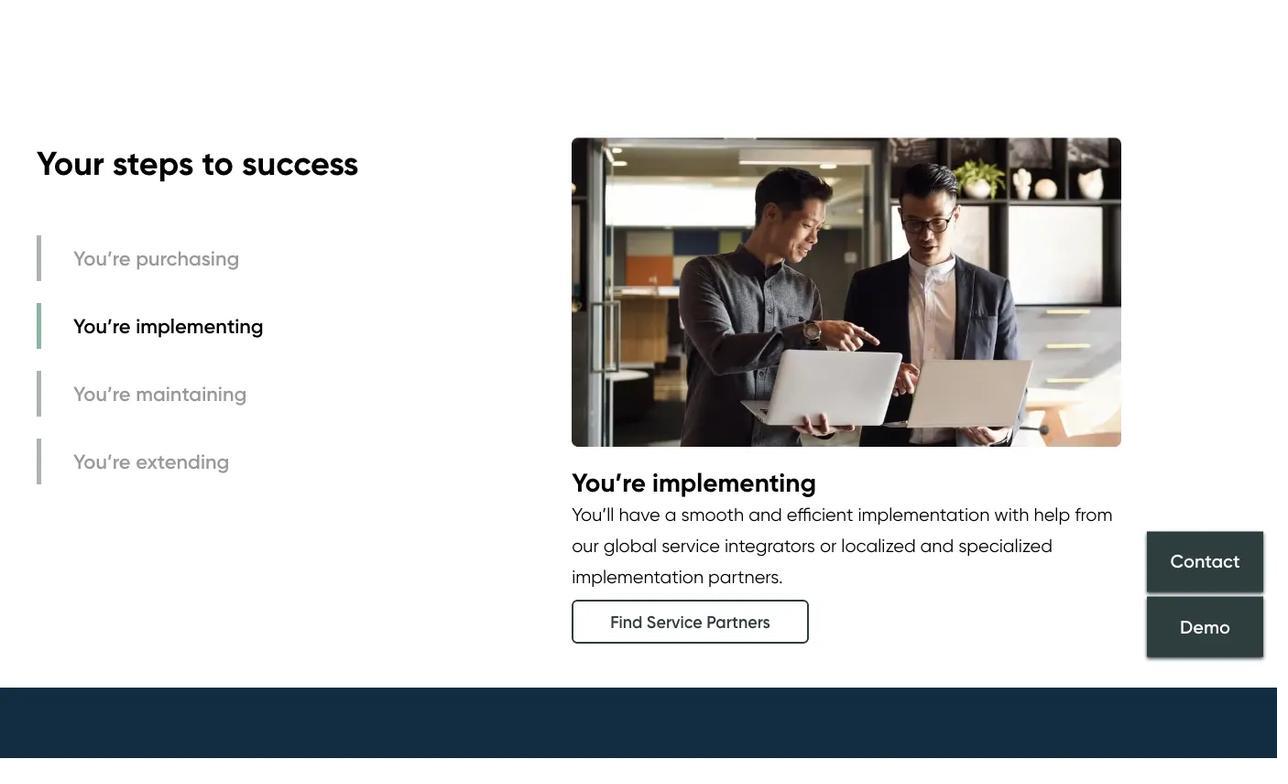 Task type: vqa. For each thing, say whether or not it's contained in the screenshot.
"menu bar"
no



Task type: locate. For each thing, give the bounding box(es) containing it.
partners.
[[708, 567, 783, 589]]

1 horizontal spatial implementing
[[652, 467, 816, 499]]

you're
[[73, 246, 131, 271], [73, 314, 131, 339], [73, 382, 131, 407], [73, 450, 131, 475], [572, 467, 646, 499]]

integrators
[[725, 536, 815, 558]]

your
[[37, 143, 104, 184]]

you're up you'll
[[572, 467, 646, 499]]

0 horizontal spatial and
[[749, 504, 782, 526]]

implementing inside you're implementing you'll have a smooth and efficient implementation with help from our global service integrators or localized and specialized implementation partners.
[[652, 467, 816, 499]]

localized
[[841, 536, 916, 558]]

have
[[619, 504, 660, 526]]

0 vertical spatial implementation
[[858, 504, 990, 526]]

and up integrators
[[749, 504, 782, 526]]

steps
[[112, 143, 194, 184]]

global
[[604, 536, 657, 558]]

1 vertical spatial implementing
[[652, 467, 816, 499]]

you're implementing you'll have a smooth and efficient implementation with help from our global service integrators or localized and specialized implementation partners.
[[572, 467, 1113, 589]]

1 vertical spatial and
[[921, 536, 954, 558]]

and right localized
[[921, 536, 954, 558]]

0 vertical spatial implementing
[[136, 314, 264, 339]]

service
[[647, 612, 703, 633]]

you're down you're purchasing link
[[73, 314, 131, 339]]

1 horizontal spatial implementation
[[858, 504, 990, 526]]

you're up you're extending
[[73, 382, 131, 407]]

implementation down the global
[[572, 567, 704, 589]]

implementing up smooth at the right bottom of page
[[652, 467, 816, 499]]

a
[[665, 504, 677, 526]]

implementing for you're implementing you'll have a smooth and efficient implementation with help from our global service integrators or localized and specialized implementation partners.
[[652, 467, 816, 499]]

you'll
[[572, 504, 614, 526]]

service
[[662, 536, 720, 558]]

0 horizontal spatial implementing
[[136, 314, 264, 339]]

find
[[610, 612, 643, 633]]

your steps to success
[[37, 143, 359, 184]]

1 vertical spatial implementation
[[572, 567, 704, 589]]

and
[[749, 504, 782, 526], [921, 536, 954, 558]]

purchasing
[[136, 246, 240, 271]]

you're inside you're implementing you'll have a smooth and efficient implementation with help from our global service integrators or localized and specialized implementation partners.
[[572, 467, 646, 499]]

contact
[[1171, 550, 1240, 573]]

implementing up the maintaining
[[136, 314, 264, 339]]

partners
[[707, 612, 770, 633]]

you're purchasing
[[73, 246, 240, 271]]

implementation
[[858, 504, 990, 526], [572, 567, 704, 589]]

you're for you're implementing
[[73, 314, 131, 339]]

implementation up localized
[[858, 504, 990, 526]]

find service partners
[[610, 612, 770, 633]]

you're for you're maintaining
[[73, 382, 131, 407]]

you're maintaining
[[73, 382, 247, 407]]

extending
[[136, 450, 230, 475]]

implementing
[[136, 314, 264, 339], [652, 467, 816, 499]]

you're up you're implementing link
[[73, 246, 131, 271]]

0 vertical spatial and
[[749, 504, 782, 526]]

you're implementing
[[73, 314, 264, 339]]

you're left extending on the bottom
[[73, 450, 131, 475]]



Task type: describe. For each thing, give the bounding box(es) containing it.
from
[[1075, 504, 1113, 526]]

you'll have a smooth and efficient implementation with help from our global service integrators or localized and specialized implementation partners. image
[[572, 120, 1122, 466]]

you're extending link
[[37, 440, 268, 485]]

you're maintaining link
[[37, 372, 268, 418]]

efficient
[[787, 504, 853, 526]]

demo link
[[1147, 597, 1264, 657]]

find service partners link
[[572, 601, 809, 645]]

demo
[[1180, 616, 1231, 638]]

0 horizontal spatial implementation
[[572, 567, 704, 589]]

our
[[572, 536, 599, 558]]

success
[[242, 143, 359, 184]]

maintaining
[[136, 382, 247, 407]]

with
[[995, 504, 1030, 526]]

you're implementing link
[[37, 304, 268, 350]]

you're purchasing link
[[37, 236, 268, 282]]

you're for you're extending
[[73, 450, 131, 475]]

1 horizontal spatial and
[[921, 536, 954, 558]]

to
[[202, 143, 234, 184]]

implementing for you're implementing
[[136, 314, 264, 339]]

specialized
[[959, 536, 1053, 558]]

you're for you're purchasing
[[73, 246, 131, 271]]

smooth
[[681, 504, 744, 526]]

help
[[1034, 504, 1070, 526]]

you're extending
[[73, 450, 230, 475]]

contact link
[[1147, 532, 1264, 592]]

or
[[820, 536, 837, 558]]



